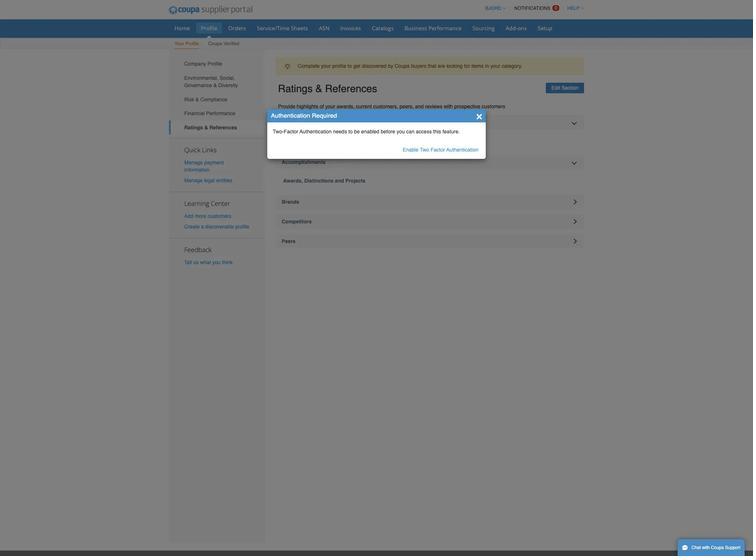 Task type: vqa. For each thing, say whether or not it's contained in the screenshot.
bottom and
yes



Task type: locate. For each thing, give the bounding box(es) containing it.
3 heading from the top
[[276, 234, 585, 249]]

1 manage from the top
[[184, 159, 203, 165]]

risk & compliance link
[[169, 92, 265, 106]]

authentication down feature.
[[447, 147, 479, 153]]

coupa left support at the right bottom
[[712, 545, 725, 550]]

complete your profile to get discovered by coupa buyers that are looking for items in your category. alert
[[276, 57, 585, 75]]

1 vertical spatial factor
[[431, 147, 445, 153]]

authentication required
[[271, 112, 337, 119]]

0 vertical spatial heading
[[276, 195, 585, 209]]

profile up the environmental, social, governance & diversity link
[[208, 61, 222, 67]]

1 horizontal spatial factor
[[431, 147, 445, 153]]

feature.
[[443, 129, 460, 134]]

0 horizontal spatial profile
[[235, 224, 249, 230]]

ratings down financial
[[184, 125, 203, 130]]

and
[[416, 104, 424, 109], [335, 178, 344, 184]]

1 vertical spatial coupa
[[395, 63, 410, 69]]

customers up discoverable
[[208, 213, 231, 219]]

& up of
[[316, 83, 323, 95]]

compliance
[[201, 96, 228, 102]]

tell us what you think
[[184, 260, 233, 265]]

entities
[[216, 177, 233, 183]]

financial performance link
[[169, 106, 265, 120]]

factor
[[284, 129, 299, 134], [431, 147, 445, 153]]

1 horizontal spatial ratings
[[278, 83, 313, 95]]

profile
[[333, 63, 346, 69], [235, 224, 249, 230]]

home link
[[170, 23, 195, 34]]

1 vertical spatial and
[[335, 178, 344, 184]]

current
[[356, 104, 372, 109]]

category.
[[502, 63, 523, 69]]

awards, distinctions and projects
[[283, 178, 366, 184]]

coupa
[[208, 41, 222, 46], [395, 63, 410, 69], [712, 545, 725, 550]]

current customers button
[[276, 115, 585, 130]]

0 vertical spatial manage
[[184, 159, 203, 165]]

needs
[[333, 129, 347, 134]]

profile right discoverable
[[235, 224, 249, 230]]

0 vertical spatial and
[[416, 104, 424, 109]]

accomplishments heading
[[276, 155, 585, 169]]

performance up the ratings & references link
[[206, 111, 235, 116]]

think
[[222, 260, 233, 265]]

1 vertical spatial manage
[[184, 177, 203, 183]]

your
[[321, 63, 331, 69], [491, 63, 501, 69], [326, 104, 336, 109]]

factor down current
[[284, 129, 299, 134]]

and left projects
[[335, 178, 344, 184]]

1 horizontal spatial references
[[325, 83, 378, 95]]

current customers heading
[[276, 115, 585, 130]]

& right risk
[[196, 96, 199, 102]]

business performance link
[[400, 23, 467, 34]]

0 vertical spatial performance
[[429, 24, 462, 32]]

1 vertical spatial performance
[[206, 111, 235, 116]]

customers up ×
[[482, 104, 506, 109]]

governance
[[184, 82, 212, 88]]

to left get
[[348, 63, 352, 69]]

references inside the ratings & references link
[[210, 125, 237, 130]]

0 vertical spatial authentication
[[271, 112, 310, 119]]

verified
[[224, 41, 239, 46]]

0 horizontal spatial ratings & references
[[184, 125, 237, 130]]

manage up information at the top of the page
[[184, 159, 203, 165]]

coupa right by
[[395, 63, 410, 69]]

by
[[388, 63, 394, 69]]

edit section link
[[546, 83, 585, 93]]

manage down information at the top of the page
[[184, 177, 203, 183]]

financial
[[184, 111, 205, 116]]

coupa left verified
[[208, 41, 222, 46]]

your right of
[[326, 104, 336, 109]]

current customers
[[282, 120, 328, 125]]

0 horizontal spatial coupa
[[208, 41, 222, 46]]

enable two factor authentication
[[403, 147, 479, 153]]

you
[[397, 129, 405, 134], [212, 260, 221, 265]]

& left 'diversity'
[[214, 82, 217, 88]]

risk
[[184, 96, 194, 102]]

2 vertical spatial coupa
[[712, 545, 725, 550]]

for
[[464, 63, 470, 69]]

& inside 'link'
[[196, 96, 199, 102]]

profile inside 'link'
[[185, 41, 199, 46]]

and right peers,
[[416, 104, 424, 109]]

catalogs
[[372, 24, 394, 32]]

1 vertical spatial heading
[[276, 214, 585, 229]]

references up awards,
[[325, 83, 378, 95]]

1 vertical spatial customers
[[208, 213, 231, 219]]

to left be
[[349, 129, 353, 134]]

1 horizontal spatial ratings & references
[[278, 83, 378, 95]]

references down the financial performance link
[[210, 125, 237, 130]]

0 vertical spatial factor
[[284, 129, 299, 134]]

access
[[416, 129, 432, 134]]

0 vertical spatial with
[[444, 104, 453, 109]]

ratings & references down financial performance
[[184, 125, 237, 130]]

&
[[214, 82, 217, 88], [316, 83, 323, 95], [196, 96, 199, 102], [205, 125, 208, 130]]

manage payment information link
[[184, 159, 224, 173]]

customers,
[[374, 104, 399, 109]]

required
[[312, 112, 337, 119]]

ratings & references link
[[169, 120, 265, 135]]

1 horizontal spatial customers
[[482, 104, 506, 109]]

center
[[211, 199, 230, 208]]

support
[[726, 545, 741, 550]]

0 horizontal spatial references
[[210, 125, 237, 130]]

1 vertical spatial you
[[212, 260, 221, 265]]

heading
[[276, 195, 585, 209], [276, 214, 585, 229], [276, 234, 585, 249]]

& inside environmental, social, governance & diversity
[[214, 82, 217, 88]]

factor right two
[[431, 147, 445, 153]]

1 horizontal spatial with
[[703, 545, 710, 550]]

with
[[444, 104, 453, 109], [703, 545, 710, 550]]

× button
[[477, 110, 483, 121]]

edit
[[552, 85, 561, 91]]

looking
[[447, 63, 463, 69]]

profile down coupa supplier portal image
[[201, 24, 218, 32]]

items
[[472, 63, 484, 69]]

coupa verified
[[208, 41, 239, 46]]

1 vertical spatial references
[[210, 125, 237, 130]]

profile right the your
[[185, 41, 199, 46]]

performance right business
[[429, 24, 462, 32]]

invoices link
[[336, 23, 366, 34]]

add-ons link
[[501, 23, 532, 34]]

1 horizontal spatial profile
[[333, 63, 346, 69]]

2 horizontal spatial coupa
[[712, 545, 725, 550]]

ratings & references up of
[[278, 83, 378, 95]]

1 horizontal spatial performance
[[429, 24, 462, 32]]

customers
[[482, 104, 506, 109], [208, 213, 231, 219]]

two-factor authentication needs to be enabled before you can access this feature.
[[273, 129, 460, 134]]

profile
[[201, 24, 218, 32], [185, 41, 199, 46], [208, 61, 222, 67]]

orders
[[228, 24, 246, 32]]

0 horizontal spatial you
[[212, 260, 221, 265]]

learning
[[184, 199, 209, 208]]

awards,
[[283, 178, 303, 184]]

create
[[184, 224, 200, 230]]

authentication down customers
[[300, 129, 332, 134]]

service/time sheets
[[257, 24, 308, 32]]

you right "what"
[[212, 260, 221, 265]]

ratings
[[278, 83, 313, 95], [184, 125, 203, 130]]

enable two factor authentication link
[[403, 147, 479, 153]]

to
[[348, 63, 352, 69], [349, 129, 353, 134]]

1 vertical spatial ratings
[[184, 125, 203, 130]]

ratings up provide
[[278, 83, 313, 95]]

2 manage from the top
[[184, 177, 203, 183]]

1 vertical spatial profile
[[185, 41, 199, 46]]

0 vertical spatial profile
[[333, 63, 346, 69]]

you left can
[[397, 129, 405, 134]]

manage inside manage payment information
[[184, 159, 203, 165]]

0 horizontal spatial and
[[335, 178, 344, 184]]

tell
[[184, 260, 192, 265]]

2 vertical spatial profile
[[208, 61, 222, 67]]

coupa inside button
[[712, 545, 725, 550]]

1 vertical spatial with
[[703, 545, 710, 550]]

1 horizontal spatial you
[[397, 129, 405, 134]]

profile link
[[196, 23, 222, 34]]

1 horizontal spatial coupa
[[395, 63, 410, 69]]

chat with coupa support button
[[678, 539, 745, 556]]

authentication up current
[[271, 112, 310, 119]]

0 vertical spatial ratings
[[278, 83, 313, 95]]

are
[[438, 63, 445, 69]]

highlights
[[297, 104, 319, 109]]

coupa inside alert
[[395, 63, 410, 69]]

business
[[405, 24, 427, 32]]

profile left get
[[333, 63, 346, 69]]

0 vertical spatial to
[[348, 63, 352, 69]]

provide highlights of your awards, current customers, peers, and reviews with prospective customers
[[278, 104, 506, 109]]

sourcing
[[473, 24, 495, 32]]

be
[[354, 129, 360, 134]]

manage legal entities
[[184, 177, 233, 183]]

with right reviews
[[444, 104, 453, 109]]

0 horizontal spatial with
[[444, 104, 453, 109]]

2 vertical spatial heading
[[276, 234, 585, 249]]

0 horizontal spatial performance
[[206, 111, 235, 116]]

with right chat
[[703, 545, 710, 550]]

a
[[201, 224, 204, 230]]



Task type: describe. For each thing, give the bounding box(es) containing it.
1 vertical spatial ratings & references
[[184, 125, 237, 130]]

your right in on the right of page
[[491, 63, 501, 69]]

0 vertical spatial profile
[[201, 24, 218, 32]]

sheets
[[291, 24, 308, 32]]

provide
[[278, 104, 296, 109]]

service/time
[[257, 24, 290, 32]]

your profile
[[175, 41, 199, 46]]

environmental,
[[184, 75, 218, 81]]

of
[[320, 104, 324, 109]]

business performance
[[405, 24, 462, 32]]

to inside alert
[[348, 63, 352, 69]]

create a discoverable profile
[[184, 224, 249, 230]]

information
[[184, 167, 210, 173]]

accomplishments
[[282, 159, 326, 165]]

profile for company profile
[[208, 61, 222, 67]]

coupa verified link
[[208, 39, 240, 49]]

quick
[[184, 145, 201, 154]]

profile for your profile
[[185, 41, 199, 46]]

more
[[195, 213, 207, 219]]

performance for financial performance
[[206, 111, 235, 116]]

manage for manage legal entities
[[184, 177, 203, 183]]

catalogs link
[[367, 23, 399, 34]]

you inside button
[[212, 260, 221, 265]]

0 vertical spatial ratings & references
[[278, 83, 378, 95]]

social,
[[220, 75, 235, 81]]

discoverable
[[205, 224, 234, 230]]

accomplishments button
[[276, 155, 585, 169]]

asn
[[319, 24, 330, 32]]

asn link
[[314, 23, 334, 34]]

0 horizontal spatial factor
[[284, 129, 299, 134]]

financial performance
[[184, 111, 235, 116]]

add-
[[506, 24, 518, 32]]

us
[[193, 260, 199, 265]]

2 vertical spatial authentication
[[447, 147, 479, 153]]

coupa supplier portal image
[[164, 1, 258, 19]]

setup
[[538, 24, 553, 32]]

feedback
[[184, 245, 212, 254]]

×
[[477, 110, 483, 121]]

orders link
[[224, 23, 251, 34]]

projects
[[346, 178, 366, 184]]

current
[[282, 120, 300, 125]]

that
[[428, 63, 437, 69]]

enabled
[[361, 129, 380, 134]]

0 horizontal spatial customers
[[208, 213, 231, 219]]

company profile
[[184, 61, 222, 67]]

tell us what you think button
[[184, 259, 233, 266]]

1 horizontal spatial and
[[416, 104, 424, 109]]

section
[[562, 85, 579, 91]]

your right complete
[[321, 63, 331, 69]]

risk & compliance
[[184, 96, 228, 102]]

before
[[381, 129, 396, 134]]

0 vertical spatial you
[[397, 129, 405, 134]]

chat
[[692, 545, 701, 550]]

buyers
[[411, 63, 427, 69]]

manage for manage payment information
[[184, 159, 203, 165]]

your
[[175, 41, 184, 46]]

add
[[184, 213, 193, 219]]

this
[[434, 129, 441, 134]]

payment
[[204, 159, 224, 165]]

& down financial performance
[[205, 125, 208, 130]]

environmental, social, governance & diversity link
[[169, 71, 265, 92]]

0 horizontal spatial ratings
[[184, 125, 203, 130]]

with inside chat with coupa support button
[[703, 545, 710, 550]]

quick links
[[184, 145, 217, 154]]

complete your profile to get discovered by coupa buyers that are looking for items in your category.
[[298, 63, 523, 69]]

add more customers
[[184, 213, 231, 219]]

create a discoverable profile link
[[184, 224, 249, 230]]

peers,
[[400, 104, 414, 109]]

sourcing link
[[468, 23, 500, 34]]

0 vertical spatial customers
[[482, 104, 506, 109]]

learning center
[[184, 199, 230, 208]]

company profile link
[[169, 57, 265, 71]]

1 heading from the top
[[276, 195, 585, 209]]

performance for business performance
[[429, 24, 462, 32]]

2 heading from the top
[[276, 214, 585, 229]]

get
[[354, 63, 361, 69]]

your profile link
[[174, 39, 199, 49]]

reviews
[[425, 104, 443, 109]]

edit section
[[552, 85, 579, 91]]

manage legal entities link
[[184, 177, 233, 183]]

environmental, social, governance & diversity
[[184, 75, 238, 88]]

prospective
[[455, 104, 481, 109]]

enable
[[403, 147, 419, 153]]

1 vertical spatial profile
[[235, 224, 249, 230]]

add more customers link
[[184, 213, 231, 219]]

1 vertical spatial to
[[349, 129, 353, 134]]

legal
[[204, 177, 215, 183]]

discovered
[[362, 63, 387, 69]]

what
[[200, 260, 211, 265]]

distinctions
[[305, 178, 334, 184]]

1 vertical spatial authentication
[[300, 129, 332, 134]]

0 vertical spatial references
[[325, 83, 378, 95]]

company
[[184, 61, 206, 67]]

profile inside alert
[[333, 63, 346, 69]]

add-ons
[[506, 24, 527, 32]]

links
[[202, 145, 217, 154]]

0 vertical spatial coupa
[[208, 41, 222, 46]]



